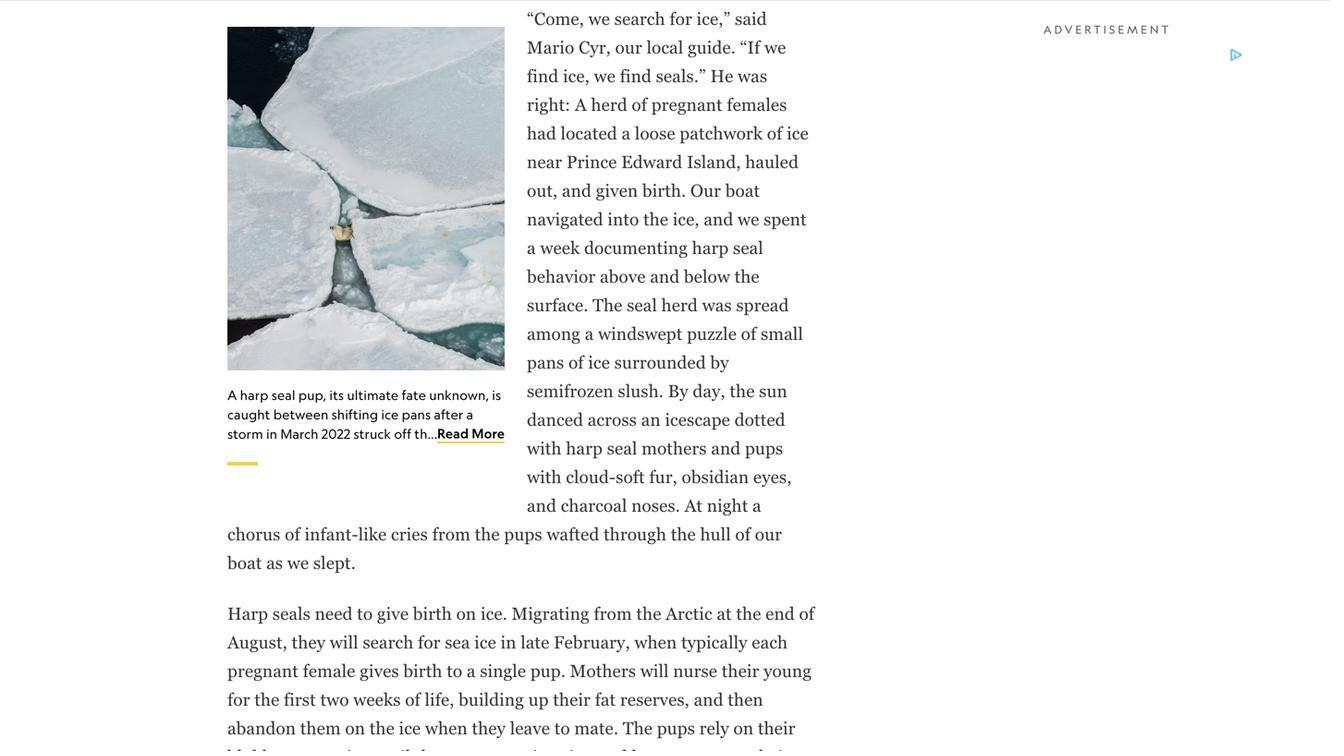 Task type: locate. For each thing, give the bounding box(es) containing it.
harp inside a harp seal pup, its ultimate fate unknown, is caught between shifting ice pans after a storm in march 2022 struck off th...
[[240, 387, 269, 403]]

our
[[615, 37, 642, 57], [755, 525, 782, 545]]

single
[[480, 662, 526, 681]]

and down mate.
[[598, 748, 628, 752]]

0 vertical spatial harp
[[692, 238, 729, 258]]

for
[[670, 9, 692, 28], [418, 633, 441, 653], [227, 690, 250, 710]]

master
[[453, 748, 508, 752]]

to down sea
[[447, 662, 463, 681]]

0 horizontal spatial harp
[[240, 387, 269, 403]]

late
[[521, 633, 550, 653]]

1 vertical spatial ice,
[[673, 209, 700, 229]]

ice up semifrozen
[[588, 353, 610, 373]]

0 horizontal spatial find
[[527, 66, 559, 86]]

1 with from the top
[[527, 439, 562, 459]]

ice,
[[563, 66, 590, 86], [673, 209, 700, 229]]

2 find from the left
[[620, 66, 652, 86]]

their down the then
[[758, 719, 796, 739]]

give
[[377, 604, 409, 624]]

a tan colored seal pup wiggling across the gap between two ice sheets as seen from above. image
[[227, 27, 505, 371]]

1 horizontal spatial harp
[[566, 439, 603, 459]]

0 horizontal spatial when
[[425, 719, 468, 739]]

pans inside "come, we search for ice," said mario cyr, our local guide. "if we find ice, we find seals." he was right: a herd of pregnant females had located a loose patchwork of ice near prince edward island, hauled out, and given birth. our boat navigated into the ice, and we spent a week documenting harp seal behavior above and below the surface. the seal herd was spread among a windswept puzzle of small pans of ice surrounded by semifrozen slush. by day, the sun danced across an icescape dotted with harp seal mothers and pups with cloud-soft fur, obsidian eyes, and charcoal noses. at night a chorus of infant-like cries from the pups wafted through the hull of our boat as we slept.
[[527, 353, 564, 373]]

the up abandon
[[254, 690, 280, 710]]

a
[[622, 123, 631, 143], [527, 238, 536, 258], [585, 324, 594, 344], [467, 407, 474, 422], [753, 496, 762, 516], [467, 662, 476, 681]]

ultimate
[[347, 387, 399, 403]]

0 horizontal spatial a
[[227, 387, 237, 403]]

when down arctic
[[635, 633, 677, 653]]

1 vertical spatial our
[[755, 525, 782, 545]]

the right at
[[736, 604, 761, 624]]

right:
[[527, 95, 571, 114]]

boat
[[726, 181, 760, 200], [227, 553, 262, 573]]

0 horizontal spatial search
[[363, 633, 414, 653]]

with left cloud-
[[527, 467, 562, 487]]

search inside harp seals need to give birth on ice. migrating from the arctic at the end of august, they will search for sea ice in late february, when typically each pregnant female gives birth to a single pup. mothers will nurse their young for the first two weeks of life, building up their fat reserves, and then abandon them on the ice when they leave to mate. the pups rely on their blubber to survive until they master swimming and how to capture
[[363, 633, 414, 653]]

1 vertical spatial a
[[227, 387, 237, 403]]

our right hull
[[755, 525, 782, 545]]

boat left as
[[227, 553, 262, 573]]

0 vertical spatial the
[[593, 295, 623, 315]]

to
[[357, 604, 373, 624], [447, 662, 463, 681], [555, 719, 570, 739], [293, 748, 309, 752], [669, 748, 685, 752]]

weeks
[[353, 690, 401, 710]]

fur,
[[650, 467, 678, 487]]

like
[[358, 525, 387, 545]]

2 horizontal spatial for
[[670, 9, 692, 28]]

1 horizontal spatial a
[[575, 95, 587, 114]]

1 horizontal spatial they
[[415, 748, 449, 752]]

on down the then
[[734, 719, 754, 739]]

female
[[303, 662, 356, 681]]

from right cries
[[432, 525, 471, 545]]

0 vertical spatial herd
[[591, 95, 628, 114]]

island,
[[687, 152, 741, 172]]

the down above
[[593, 295, 623, 315]]

seal up between
[[272, 387, 295, 403]]

read
[[437, 426, 469, 442]]

as
[[266, 553, 283, 573]]

then
[[728, 690, 764, 710]]

0 horizontal spatial herd
[[591, 95, 628, 114]]

to up swimming
[[555, 719, 570, 739]]

1 vertical spatial search
[[363, 633, 414, 653]]

off
[[394, 426, 412, 442]]

day,
[[693, 381, 726, 401]]

a left week
[[527, 238, 536, 258]]

and up rely
[[694, 690, 724, 710]]

wafted
[[547, 525, 600, 545]]

across
[[588, 410, 637, 430]]

0 vertical spatial when
[[635, 633, 677, 653]]

a harp seal pup, its ultimate fate unknown, is caught between shifting ice pans after a storm in march 2022 struck off th...
[[227, 387, 501, 442]]

soft
[[616, 467, 645, 487]]

1 vertical spatial birth
[[404, 662, 442, 681]]

from up february, at bottom left
[[594, 604, 632, 624]]

pups up how
[[657, 719, 695, 739]]

they up master
[[472, 719, 506, 739]]

out,
[[527, 181, 558, 200]]

0 horizontal spatial in
[[266, 426, 277, 442]]

we right "if
[[765, 37, 786, 57]]

their up the then
[[722, 662, 760, 681]]

harp up below
[[692, 238, 729, 258]]

1 vertical spatial for
[[418, 633, 441, 653]]

their right up at the bottom of the page
[[553, 690, 591, 710]]

abandon
[[227, 719, 296, 739]]

more
[[472, 426, 505, 442]]

search down the give in the left bottom of the page
[[363, 633, 414, 653]]

on
[[456, 604, 476, 624], [345, 719, 365, 739], [734, 719, 754, 739]]

0 horizontal spatial will
[[330, 633, 358, 653]]

will
[[330, 633, 358, 653], [641, 662, 669, 681]]

"come,
[[527, 9, 584, 28]]

will up reserves,
[[641, 662, 669, 681]]

2 vertical spatial pups
[[657, 719, 695, 739]]

0 vertical spatial a
[[575, 95, 587, 114]]

1 horizontal spatial pups
[[657, 719, 695, 739]]

our right cyr, at the left
[[615, 37, 642, 57]]

will down need
[[330, 633, 358, 653]]

capture
[[689, 748, 749, 752]]

ice, down cyr, at the left
[[563, 66, 590, 86]]

1 vertical spatial boat
[[227, 553, 262, 573]]

1 horizontal spatial herd
[[662, 295, 698, 315]]

pups
[[745, 439, 783, 459], [504, 525, 542, 545], [657, 719, 695, 739]]

2 with from the top
[[527, 467, 562, 487]]

of up 'hauled'
[[767, 123, 783, 143]]

pans
[[527, 353, 564, 373], [402, 407, 431, 422]]

search up local on the top of page
[[615, 9, 665, 28]]

2 horizontal spatial they
[[472, 719, 506, 739]]

1 vertical spatial from
[[594, 604, 632, 624]]

1 vertical spatial herd
[[662, 295, 698, 315]]

he
[[711, 66, 734, 86]]

0 vertical spatial from
[[432, 525, 471, 545]]

of down the spread
[[741, 324, 757, 344]]

seal
[[733, 238, 764, 258], [627, 295, 657, 315], [272, 387, 295, 403], [607, 439, 638, 459]]

0 vertical spatial for
[[670, 9, 692, 28]]

1 vertical spatial pans
[[402, 407, 431, 422]]

birth
[[413, 604, 452, 624], [404, 662, 442, 681]]

find up right:
[[527, 66, 559, 86]]

pans down among
[[527, 353, 564, 373]]

prince
[[567, 152, 617, 172]]

0 horizontal spatial from
[[432, 525, 471, 545]]

for up abandon
[[227, 690, 250, 710]]

building
[[459, 690, 524, 710]]

to down 'them'
[[293, 748, 309, 752]]

cyr,
[[579, 37, 611, 57]]

1 horizontal spatial search
[[615, 9, 665, 28]]

1 vertical spatial in
[[501, 633, 516, 653]]

life,
[[425, 690, 454, 710]]

from inside "come, we search for ice," said mario cyr, our local guide. "if we find ice, we find seals." he was right: a herd of pregnant females had located a loose patchwork of ice near prince edward island, hauled out, and given birth. our boat navigated into the ice, and we spent a week documenting harp seal behavior above and below the surface. the seal herd was spread among a windswept puzzle of small pans of ice surrounded by semifrozen slush. by day, the sun danced across an icescape dotted with harp seal mothers and pups with cloud-soft fur, obsidian eyes, and charcoal noses. at night a chorus of infant-like cries from the pups wafted through the hull of our boat as we slept.
[[432, 525, 471, 545]]

harp up caught
[[240, 387, 269, 403]]

in inside a harp seal pup, its ultimate fate unknown, is caught between shifting ice pans after a storm in march 2022 struck off th...
[[266, 426, 277, 442]]

cries
[[391, 525, 428, 545]]

their
[[722, 662, 760, 681], [553, 690, 591, 710], [758, 719, 796, 739]]

1 vertical spatial will
[[641, 662, 669, 681]]

reserves,
[[620, 690, 690, 710]]

and down our
[[704, 209, 734, 229]]

pregnant down seals."
[[652, 95, 723, 114]]

boat right our
[[726, 181, 760, 200]]

mothers
[[570, 662, 636, 681]]

0 vertical spatial our
[[615, 37, 642, 57]]

0 vertical spatial in
[[266, 426, 277, 442]]

gives
[[360, 662, 399, 681]]

2 horizontal spatial pups
[[745, 439, 783, 459]]

pregnant inside harp seals need to give birth on ice. migrating from the arctic at the end of august, they will search for sea ice in late february, when typically each pregnant female gives birth to a single pup. mothers will nurse their young for the first two weeks of life, building up their fat reserves, and then abandon them on the ice when they leave to mate. the pups rely on their blubber to survive until they master swimming and how to capture
[[227, 662, 299, 681]]

and up obsidian
[[711, 439, 741, 459]]

find
[[527, 66, 559, 86], [620, 66, 652, 86]]

1 horizontal spatial find
[[620, 66, 652, 86]]

for left sea
[[418, 633, 441, 653]]

1 horizontal spatial from
[[594, 604, 632, 624]]

ice up until
[[399, 719, 421, 739]]

2 horizontal spatial harp
[[692, 238, 729, 258]]

pups left wafted
[[504, 525, 542, 545]]

a down sea
[[467, 662, 476, 681]]

first
[[284, 690, 316, 710]]

when down life,
[[425, 719, 468, 739]]

0 vertical spatial pups
[[745, 439, 783, 459]]

1 horizontal spatial our
[[755, 525, 782, 545]]

was down "if
[[738, 66, 768, 86]]

young
[[764, 662, 812, 681]]

birth up life,
[[404, 662, 442, 681]]

1 horizontal spatial will
[[641, 662, 669, 681]]

1 horizontal spatial pans
[[527, 353, 564, 373]]

0 horizontal spatial pregnant
[[227, 662, 299, 681]]

0 horizontal spatial pans
[[402, 407, 431, 422]]

mario
[[527, 37, 575, 57]]

0 vertical spatial boat
[[726, 181, 760, 200]]

for left ice,"
[[670, 9, 692, 28]]

0 vertical spatial pans
[[527, 353, 564, 373]]

1 horizontal spatial ice,
[[673, 209, 700, 229]]

a up read more
[[467, 407, 474, 422]]

2 vertical spatial for
[[227, 690, 250, 710]]

the up how
[[623, 719, 653, 739]]

herd up located
[[591, 95, 628, 114]]

ice
[[787, 123, 809, 143], [588, 353, 610, 373], [381, 407, 399, 422], [475, 633, 496, 653], [399, 719, 421, 739]]

rely
[[700, 719, 729, 739]]

from inside harp seals need to give birth on ice. migrating from the arctic at the end of august, they will search for sea ice in late february, when typically each pregnant female gives birth to a single pup. mothers will nurse their young for the first two weeks of life, building up their fat reserves, and then abandon them on the ice when they leave to mate. the pups rely on their blubber to survive until they master swimming and how to capture
[[594, 604, 632, 624]]

infant-
[[305, 525, 358, 545]]

herd down below
[[662, 295, 698, 315]]

the
[[593, 295, 623, 315], [623, 719, 653, 739]]

on up survive
[[345, 719, 365, 739]]

advertisement element
[[969, 46, 1247, 277]]

between
[[273, 407, 329, 422]]

1 vertical spatial harp
[[240, 387, 269, 403]]

1 find from the left
[[527, 66, 559, 86]]

0 horizontal spatial our
[[615, 37, 642, 57]]

seal up soft
[[607, 439, 638, 459]]

seal up windswept
[[627, 295, 657, 315]]

through
[[604, 525, 667, 545]]

1 horizontal spatial was
[[738, 66, 768, 86]]

sun
[[759, 381, 788, 401]]

search
[[615, 9, 665, 28], [363, 633, 414, 653]]

of up semifrozen
[[569, 353, 584, 373]]

in left late
[[501, 633, 516, 653]]

in right the storm
[[266, 426, 277, 442]]

1 vertical spatial was
[[702, 295, 732, 315]]

the inside harp seals need to give birth on ice. migrating from the arctic at the end of august, they will search for sea ice in late february, when typically each pregnant female gives birth to a single pup. mothers will nurse their young for the first two weeks of life, building up their fat reserves, and then abandon them on the ice when they leave to mate. the pups rely on their blubber to survive until they master swimming and how to capture
[[623, 719, 653, 739]]

0 vertical spatial with
[[527, 439, 562, 459]]

1 horizontal spatial in
[[501, 633, 516, 653]]

harp up cloud-
[[566, 439, 603, 459]]

1 vertical spatial pregnant
[[227, 662, 299, 681]]

pregnant down august,
[[227, 662, 299, 681]]

read more
[[437, 426, 505, 442]]

0 vertical spatial search
[[615, 9, 665, 28]]

0 vertical spatial they
[[292, 633, 326, 653]]

above
[[600, 267, 646, 286]]

had
[[527, 123, 557, 143]]

pup.
[[531, 662, 566, 681]]

ice up "off"
[[381, 407, 399, 422]]

on left ice.
[[456, 604, 476, 624]]

was up puzzle
[[702, 295, 732, 315]]

find down local on the top of page
[[620, 66, 652, 86]]

an
[[641, 410, 661, 430]]

2 vertical spatial they
[[415, 748, 449, 752]]

pups down dotted
[[745, 439, 783, 459]]

1 vertical spatial the
[[623, 719, 653, 739]]

the down birth.
[[644, 209, 669, 229]]

hauled
[[746, 152, 799, 172]]

night
[[707, 496, 748, 516]]

birth up sea
[[413, 604, 452, 624]]

0 horizontal spatial ice,
[[563, 66, 590, 86]]

surrounded
[[615, 353, 706, 373]]

1 vertical spatial with
[[527, 467, 562, 487]]

shifting
[[332, 407, 378, 422]]

documenting
[[584, 238, 688, 258]]

ice, down our
[[673, 209, 700, 229]]

they right until
[[415, 748, 449, 752]]

0 horizontal spatial pups
[[504, 525, 542, 545]]

august,
[[227, 633, 287, 653]]

a up located
[[575, 95, 587, 114]]

its
[[330, 387, 344, 403]]

seals."
[[656, 66, 706, 86]]

dotted
[[735, 410, 786, 430]]

0 vertical spatial will
[[330, 633, 358, 653]]

by
[[668, 381, 689, 401]]

and
[[562, 181, 592, 200], [704, 209, 734, 229], [650, 267, 680, 286], [711, 439, 741, 459], [527, 496, 557, 516], [694, 690, 724, 710], [598, 748, 628, 752]]

0 vertical spatial pregnant
[[652, 95, 723, 114]]

herd
[[591, 95, 628, 114], [662, 295, 698, 315]]

with down danced
[[527, 439, 562, 459]]

pans down fate
[[402, 407, 431, 422]]

the up until
[[370, 719, 395, 739]]

they down seals
[[292, 633, 326, 653]]

is
[[492, 387, 501, 403]]

a inside harp seals need to give birth on ice. migrating from the arctic at the end of august, they will search for sea ice in late february, when typically each pregnant female gives birth to a single pup. mothers will nurse their young for the first two weeks of life, building up their fat reserves, and then abandon them on the ice when they leave to mate. the pups rely on their blubber to survive until they master swimming and how to capture
[[467, 662, 476, 681]]

1 horizontal spatial pregnant
[[652, 95, 723, 114]]



Task type: vqa. For each thing, say whether or not it's contained in the screenshot.
parks within , here are some of the best national parks for a winter wonderland getaway.
no



Task type: describe. For each thing, give the bounding box(es) containing it.
edward
[[622, 152, 683, 172]]

march
[[280, 426, 319, 442]]

1 vertical spatial pups
[[504, 525, 542, 545]]

of left life,
[[405, 690, 421, 710]]

sea
[[445, 633, 470, 653]]

two
[[320, 690, 349, 710]]

0 vertical spatial their
[[722, 662, 760, 681]]

2022
[[322, 426, 351, 442]]

survive
[[313, 748, 369, 752]]

1 vertical spatial when
[[425, 719, 468, 739]]

noses.
[[632, 496, 680, 516]]

pregnant inside "come, we search for ice," said mario cyr, our local guide. "if we find ice, we find seals." he was right: a herd of pregnant females had located a loose patchwork of ice near prince edward island, hauled out, and given birth. our boat navigated into the ice, and we spent a week documenting harp seal behavior above and below the surface. the seal herd was spread among a windswept puzzle of small pans of ice surrounded by semifrozen slush. by day, the sun danced across an icescape dotted with harp seal mothers and pups with cloud-soft fur, obsidian eyes, and charcoal noses. at night a chorus of infant-like cries from the pups wafted through the hull of our boat as we slept.
[[652, 95, 723, 114]]

1 horizontal spatial when
[[635, 633, 677, 653]]

2 vertical spatial harp
[[566, 439, 603, 459]]

spent
[[764, 209, 807, 229]]

up
[[529, 690, 549, 710]]

seal inside a harp seal pup, its ultimate fate unknown, is caught between shifting ice pans after a storm in march 2022 struck off th...
[[272, 387, 295, 403]]

harp seals need to give birth on ice. migrating from the arctic at the end of august, they will search for sea ice in late february, when typically each pregnant female gives birth to a single pup. mothers will nurse their young for the first two weeks of life, building up their fat reserves, and then abandon them on the ice when they leave to mate. the pups rely on their blubber to survive until they master swimming and how to capture 
[[227, 604, 815, 752]]

each
[[752, 633, 788, 653]]

cloud-
[[566, 467, 616, 487]]

windswept
[[598, 324, 683, 344]]

0 horizontal spatial for
[[227, 690, 250, 710]]

a inside "come, we search for ice," said mario cyr, our local guide. "if we find ice, we find seals." he was right: a herd of pregnant females had located a loose patchwork of ice near prince edward island, hauled out, and given birth. our boat navigated into the ice, and we spent a week documenting harp seal behavior above and below the surface. the seal herd was spread among a windswept puzzle of small pans of ice surrounded by semifrozen slush. by day, the sun danced across an icescape dotted with harp seal mothers and pups with cloud-soft fur, obsidian eyes, and charcoal noses. at night a chorus of infant-like cries from the pups wafted through the hull of our boat as we slept.
[[575, 95, 587, 114]]

at
[[685, 496, 703, 516]]

eyes,
[[754, 467, 792, 487]]

and down documenting
[[650, 267, 680, 286]]

and up navigated
[[562, 181, 592, 200]]

hull
[[700, 525, 731, 545]]

0 vertical spatial ice,
[[563, 66, 590, 86]]

the inside "come, we search for ice," said mario cyr, our local guide. "if we find ice, we find seals." he was right: a herd of pregnant females had located a loose patchwork of ice near prince edward island, hauled out, and given birth. our boat navigated into the ice, and we spent a week documenting harp seal behavior above and below the surface. the seal herd was spread among a windswept puzzle of small pans of ice surrounded by semifrozen slush. by day, the sun danced across an icescape dotted with harp seal mothers and pups with cloud-soft fur, obsidian eyes, and charcoal noses. at night a chorus of infant-like cries from the pups wafted through the hull of our boat as we slept.
[[593, 295, 623, 315]]

end
[[766, 604, 795, 624]]

leave
[[510, 719, 550, 739]]

how
[[632, 748, 665, 752]]

at
[[717, 604, 732, 624]]

1 vertical spatial they
[[472, 719, 506, 739]]

after
[[434, 407, 464, 422]]

caught
[[227, 407, 271, 422]]

them
[[300, 719, 341, 739]]

pups inside harp seals need to give birth on ice. migrating from the arctic at the end of august, they will search for sea ice in late february, when typically each pregnant female gives birth to a single pup. mothers will nurse their young for the first two weeks of life, building up their fat reserves, and then abandon them on the ice when they leave to mate. the pups rely on their blubber to survive until they master swimming and how to capture
[[657, 719, 695, 739]]

harp
[[227, 604, 268, 624]]

near
[[527, 152, 562, 172]]

and up wafted
[[527, 496, 557, 516]]

struck
[[354, 426, 391, 442]]

for inside "come, we search for ice," said mario cyr, our local guide. "if we find ice, we find seals." he was right: a herd of pregnant females had located a loose patchwork of ice near prince edward island, hauled out, and given birth. our boat navigated into the ice, and we spent a week documenting harp seal behavior above and below the surface. the seal herd was spread among a windswept puzzle of small pans of ice surrounded by semifrozen slush. by day, the sun danced across an icescape dotted with harp seal mothers and pups with cloud-soft fur, obsidian eyes, and charcoal noses. at night a chorus of infant-like cries from the pups wafted through the hull of our boat as we slept.
[[670, 9, 692, 28]]

pup,
[[298, 387, 327, 403]]

unknown,
[[429, 387, 489, 403]]

th...
[[415, 426, 438, 442]]

ice,"
[[697, 9, 731, 28]]

mothers
[[642, 439, 707, 459]]

need
[[315, 604, 353, 624]]

blubber
[[227, 748, 288, 752]]

of right end
[[799, 604, 815, 624]]

we up cyr, at the left
[[589, 9, 610, 28]]

icescape
[[665, 410, 730, 430]]

"if
[[740, 37, 760, 57]]

until
[[374, 748, 411, 752]]

said
[[735, 9, 767, 28]]

obsidian
[[682, 467, 749, 487]]

search inside "come, we search for ice," said mario cyr, our local guide. "if we find ice, we find seals." he was right: a herd of pregnant females had located a loose patchwork of ice near prince edward island, hauled out, and given birth. our boat navigated into the ice, and we spent a week documenting harp seal behavior above and below the surface. the seal herd was spread among a windswept puzzle of small pans of ice surrounded by semifrozen slush. by day, the sun danced across an icescape dotted with harp seal mothers and pups with cloud-soft fur, obsidian eyes, and charcoal noses. at night a chorus of infant-like cries from the pups wafted through the hull of our boat as we slept.
[[615, 9, 665, 28]]

the down at
[[671, 525, 696, 545]]

puzzle
[[687, 324, 737, 344]]

a left the loose
[[622, 123, 631, 143]]

seals
[[273, 604, 311, 624]]

a inside a harp seal pup, its ultimate fate unknown, is caught between shifting ice pans after a storm in march 2022 struck off th...
[[467, 407, 474, 422]]

1 horizontal spatial on
[[456, 604, 476, 624]]

into
[[608, 209, 639, 229]]

patchwork
[[680, 123, 763, 143]]

by
[[711, 353, 729, 373]]

ice right sea
[[475, 633, 496, 653]]

we right as
[[287, 553, 309, 573]]

surface.
[[527, 295, 589, 315]]

of right chorus
[[285, 525, 300, 545]]

0 vertical spatial birth
[[413, 604, 452, 624]]

ice up 'hauled'
[[787, 123, 809, 143]]

1 horizontal spatial boat
[[726, 181, 760, 200]]

february,
[[554, 633, 630, 653]]

slept.
[[313, 553, 356, 573]]

a right among
[[585, 324, 594, 344]]

our
[[691, 181, 721, 200]]

2 vertical spatial their
[[758, 719, 796, 739]]

storm
[[227, 426, 263, 442]]

0 horizontal spatial was
[[702, 295, 732, 315]]

of up the loose
[[632, 95, 647, 114]]

local
[[647, 37, 684, 57]]

to right how
[[669, 748, 685, 752]]

below
[[684, 267, 730, 286]]

spread
[[736, 295, 789, 315]]

in inside harp seals need to give birth on ice. migrating from the arctic at the end of august, they will search for sea ice in late february, when typically each pregnant female gives birth to a single pup. mothers will nurse their young for the first two weeks of life, building up their fat reserves, and then abandon them on the ice when they leave to mate. the pups rely on their blubber to survive until they master swimming and how to capture
[[501, 633, 516, 653]]

the right cries
[[475, 525, 500, 545]]

semifrozen
[[527, 381, 614, 401]]

small
[[761, 324, 803, 344]]

the left sun
[[730, 381, 755, 401]]

behavior
[[527, 267, 596, 286]]

nurse
[[673, 662, 718, 681]]

0 horizontal spatial boat
[[227, 553, 262, 573]]

0 vertical spatial was
[[738, 66, 768, 86]]

0 horizontal spatial on
[[345, 719, 365, 739]]

a inside a harp seal pup, its ultimate fate unknown, is caught between shifting ice pans after a storm in march 2022 struck off th...
[[227, 387, 237, 403]]

ice inside a harp seal pup, its ultimate fate unknown, is caught between shifting ice pans after a storm in march 2022 struck off th...
[[381, 407, 399, 422]]

fate
[[402, 387, 426, 403]]

a right night
[[753, 496, 762, 516]]

mate.
[[575, 719, 619, 739]]

0 horizontal spatial they
[[292, 633, 326, 653]]

the left arctic
[[637, 604, 662, 624]]

the up the spread
[[735, 267, 760, 286]]

ice.
[[481, 604, 508, 624]]

migrating
[[512, 604, 590, 624]]

to left the give in the left bottom of the page
[[357, 604, 373, 624]]

loose
[[635, 123, 676, 143]]

of right hull
[[736, 525, 751, 545]]

charcoal
[[561, 496, 627, 516]]

we left spent
[[738, 209, 760, 229]]

we down cyr, at the left
[[594, 66, 616, 86]]

2 horizontal spatial on
[[734, 719, 754, 739]]

given
[[596, 181, 638, 200]]

pans inside a harp seal pup, its ultimate fate unknown, is caught between shifting ice pans after a storm in march 2022 struck off th...
[[402, 407, 431, 422]]

fat
[[595, 690, 616, 710]]

1 vertical spatial their
[[553, 690, 591, 710]]

seal up the spread
[[733, 238, 764, 258]]

typically
[[681, 633, 748, 653]]

slush.
[[618, 381, 664, 401]]

chorus
[[227, 525, 281, 545]]

navigated
[[527, 209, 603, 229]]

danced
[[527, 410, 584, 430]]

1 horizontal spatial for
[[418, 633, 441, 653]]



